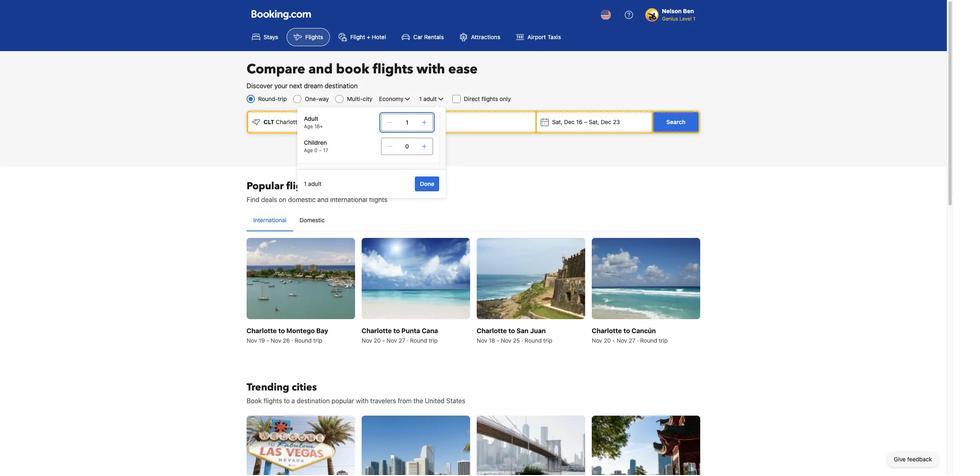 Task type: locate. For each thing, give the bounding box(es) containing it.
4 nov from the left
[[387, 337, 397, 344]]

round inside charlotte to montego bay nov 19 - nov 26 · round trip
[[295, 337, 312, 344]]

· inside charlotte to cancún nov 20 - nov 27 · round trip
[[637, 337, 639, 344]]

adult up domestic
[[308, 180, 322, 187]]

to
[[278, 327, 285, 335], [393, 327, 400, 335], [508, 327, 515, 335], [624, 327, 630, 335], [284, 397, 290, 405]]

trip
[[278, 95, 287, 102], [313, 337, 322, 344], [429, 337, 438, 344], [543, 337, 552, 344], [659, 337, 668, 344]]

sat, dec 16 – sat, dec 23
[[552, 118, 620, 125]]

age
[[304, 123, 313, 130], [304, 147, 313, 153]]

0
[[405, 143, 409, 150], [314, 147, 318, 153]]

multi-
[[347, 95, 363, 102]]

sat, right 16
[[589, 118, 599, 125]]

1 age from the top
[[304, 123, 313, 130]]

charlotte up 18
[[477, 327, 507, 335]]

to for punta
[[393, 327, 400, 335]]

· for punta
[[407, 337, 409, 344]]

1 horizontal spatial dec
[[601, 118, 611, 125]]

0 vertical spatial destination
[[325, 82, 358, 90]]

sat, left 16
[[552, 118, 563, 125]]

· down cancún at bottom right
[[637, 337, 639, 344]]

+
[[367, 33, 370, 40]]

cana
[[422, 327, 438, 335]]

car rentals link
[[395, 28, 451, 46]]

6 nov from the left
[[501, 337, 511, 344]]

1 vertical spatial age
[[304, 147, 313, 153]]

2 charlotte from the left
[[362, 327, 392, 335]]

trip inside charlotte to san juan nov 18 - nov 25 · round trip
[[543, 337, 552, 344]]

book
[[247, 397, 262, 405]]

round down cancún at bottom right
[[640, 337, 657, 344]]

0 inside children age 0 – 17
[[314, 147, 318, 153]]

charlotte inside charlotte to cancún nov 20 - nov 27 · round trip
[[592, 327, 622, 335]]

0 horizontal spatial 20
[[374, 337, 381, 344]]

· for san
[[521, 337, 523, 344]]

dream
[[304, 82, 323, 90]]

1 20 from the left
[[374, 337, 381, 344]]

charlotte left punta
[[362, 327, 392, 335]]

– right 16
[[584, 118, 587, 125]]

–
[[584, 118, 587, 125], [319, 147, 322, 153]]

dec left 16
[[564, 118, 575, 125]]

charlotte inside charlotte to montego bay nov 19 - nov 26 · round trip
[[247, 327, 277, 335]]

0 horizontal spatial 27
[[399, 337, 405, 344]]

to left punta
[[393, 327, 400, 335]]

0 horizontal spatial adult
[[308, 180, 322, 187]]

give
[[894, 456, 906, 463]]

stays
[[264, 33, 278, 40]]

to up 25
[[508, 327, 515, 335]]

dec
[[564, 118, 575, 125], [601, 118, 611, 125]]

2 · from the left
[[407, 337, 409, 344]]

flight + hotel link
[[332, 28, 393, 46]]

1 horizontal spatial adult
[[423, 95, 437, 102]]

charlotte to cancún image
[[592, 238, 700, 319]]

and
[[309, 60, 333, 78], [317, 196, 329, 203]]

to inside charlotte to san juan nov 18 - nov 25 · round trip
[[508, 327, 515, 335]]

round-
[[258, 95, 278, 102]]

0 vertical spatial with
[[417, 60, 445, 78]]

charlotte to san juan nov 18 - nov 25 · round trip
[[477, 327, 552, 344]]

3 - from the left
[[497, 337, 499, 344]]

to inside charlotte to punta cana nov 20 - nov 27 · round trip
[[393, 327, 400, 335]]

1 round from the left
[[295, 337, 312, 344]]

charlotte up the 19
[[247, 327, 277, 335]]

0 horizontal spatial 0
[[314, 147, 318, 153]]

flights up domestic
[[286, 179, 317, 193]]

-
[[267, 337, 269, 344], [382, 337, 385, 344], [497, 337, 499, 344], [613, 337, 615, 344]]

3 charlotte from the left
[[477, 327, 507, 335]]

destination down cities
[[297, 397, 330, 405]]

0 vertical spatial adult
[[423, 95, 437, 102]]

round inside charlotte to punta cana nov 20 - nov 27 · round trip
[[410, 337, 427, 344]]

trip inside charlotte to punta cana nov 20 - nov 27 · round trip
[[429, 337, 438, 344]]

charlotte to punta cana image
[[362, 238, 470, 319]]

5 nov from the left
[[477, 337, 487, 344]]

age inside adult age 18+
[[304, 123, 313, 130]]

round for punta
[[410, 337, 427, 344]]

and inside compare and book flights with ease discover your next dream destination
[[309, 60, 333, 78]]

age for adult
[[304, 123, 313, 130]]

charlotte for charlotte to cancún
[[592, 327, 622, 335]]

trip inside charlotte to montego bay nov 19 - nov 26 · round trip
[[313, 337, 322, 344]]

trip for charlotte to montego bay
[[313, 337, 322, 344]]

round down juan
[[525, 337, 542, 344]]

flights
[[373, 60, 413, 78], [482, 95, 498, 102], [286, 179, 317, 193], [369, 196, 388, 203], [264, 397, 282, 405]]

stays link
[[245, 28, 285, 46]]

– for 16
[[584, 118, 587, 125]]

2 age from the top
[[304, 147, 313, 153]]

2 - from the left
[[382, 337, 385, 344]]

0 vertical spatial age
[[304, 123, 313, 130]]

trending
[[247, 381, 289, 394]]

flight
[[350, 33, 365, 40]]

charlotte
[[247, 327, 277, 335], [362, 327, 392, 335], [477, 327, 507, 335], [592, 327, 622, 335]]

1 adult
[[419, 95, 437, 102], [304, 180, 322, 187]]

27 down punta
[[399, 337, 405, 344]]

dec left 23
[[601, 118, 611, 125]]

20
[[374, 337, 381, 344], [604, 337, 611, 344]]

flights left only
[[482, 95, 498, 102]]

0 vertical spatial –
[[584, 118, 587, 125]]

give feedback
[[894, 456, 932, 463]]

and up dream
[[309, 60, 333, 78]]

2 dec from the left
[[601, 118, 611, 125]]

age for children
[[304, 147, 313, 153]]

25
[[513, 337, 520, 344]]

montego
[[286, 327, 315, 335]]

round down punta
[[410, 337, 427, 344]]

travelers
[[370, 397, 396, 405]]

with right popular
[[356, 397, 369, 405]]

with up 1 adult dropdown button
[[417, 60, 445, 78]]

charlotte for charlotte to san juan
[[477, 327, 507, 335]]

18
[[489, 337, 495, 344]]

one-
[[305, 95, 319, 102]]

sat,
[[552, 118, 563, 125], [589, 118, 599, 125]]

clt button
[[248, 112, 384, 132]]

to left cancún at bottom right
[[624, 327, 630, 335]]

8 nov from the left
[[617, 337, 627, 344]]

search
[[666, 118, 686, 125]]

2 round from the left
[[410, 337, 427, 344]]

charlotte for charlotte to punta cana
[[362, 327, 392, 335]]

adult inside dropdown button
[[423, 95, 437, 102]]

1 horizontal spatial with
[[417, 60, 445, 78]]

- inside charlotte to punta cana nov 20 - nov 27 · round trip
[[382, 337, 385, 344]]

3 · from the left
[[521, 337, 523, 344]]

with
[[417, 60, 445, 78], [356, 397, 369, 405]]

– for 0
[[319, 147, 322, 153]]

to inside charlotte to cancún nov 20 - nov 27 · round trip
[[624, 327, 630, 335]]

1 adult up domestic
[[304, 180, 322, 187]]

1 horizontal spatial 1 adult
[[419, 95, 437, 102]]

0 horizontal spatial sat,
[[552, 118, 563, 125]]

1 vertical spatial destination
[[297, 397, 330, 405]]

0 horizontal spatial –
[[319, 147, 322, 153]]

deals
[[261, 196, 277, 203]]

flight + hotel
[[350, 33, 386, 40]]

2 27 from the left
[[629, 337, 635, 344]]

1 adult right economy
[[419, 95, 437, 102]]

0 vertical spatial and
[[309, 60, 333, 78]]

0 vertical spatial 1 adult
[[419, 95, 437, 102]]

age down adult
[[304, 123, 313, 130]]

1 adult inside dropdown button
[[419, 95, 437, 102]]

1 charlotte from the left
[[247, 327, 277, 335]]

1 vertical spatial –
[[319, 147, 322, 153]]

age inside children age 0 – 17
[[304, 147, 313, 153]]

las vegas, united states of america image
[[247, 416, 355, 475]]

domestic
[[288, 196, 316, 203]]

flights up economy
[[373, 60, 413, 78]]

– left 17 in the top of the page
[[319, 147, 322, 153]]

0 horizontal spatial with
[[356, 397, 369, 405]]

- for punta
[[382, 337, 385, 344]]

1 · from the left
[[291, 337, 293, 344]]

round down montego
[[295, 337, 312, 344]]

on
[[279, 196, 286, 203]]

flights inside compare and book flights with ease discover your next dream destination
[[373, 60, 413, 78]]

nov
[[247, 337, 257, 344], [271, 337, 281, 344], [362, 337, 372, 344], [387, 337, 397, 344], [477, 337, 487, 344], [501, 337, 511, 344], [592, 337, 602, 344], [617, 337, 627, 344]]

1 vertical spatial adult
[[308, 180, 322, 187]]

clt
[[264, 118, 274, 125]]

4 - from the left
[[613, 337, 615, 344]]

27
[[399, 337, 405, 344], [629, 337, 635, 344]]

17
[[323, 147, 328, 153]]

– inside popup button
[[584, 118, 587, 125]]

1
[[693, 16, 695, 22], [419, 95, 422, 102], [406, 119, 408, 126], [304, 180, 307, 187]]

4 · from the left
[[637, 337, 639, 344]]

1 horizontal spatial –
[[584, 118, 587, 125]]

round inside charlotte to cancún nov 20 - nov 27 · round trip
[[640, 337, 657, 344]]

2 20 from the left
[[604, 337, 611, 344]]

to left a on the bottom left
[[284, 397, 290, 405]]

airport taxis
[[528, 33, 561, 40]]

- for montego
[[267, 337, 269, 344]]

· inside charlotte to punta cana nov 20 - nov 27 · round trip
[[407, 337, 409, 344]]

from
[[398, 397, 412, 405]]

destination inside compare and book flights with ease discover your next dream destination
[[325, 82, 358, 90]]

done button
[[415, 177, 439, 191]]

to inside charlotte to montego bay nov 19 - nov 26 · round trip
[[278, 327, 285, 335]]

1 vertical spatial and
[[317, 196, 329, 203]]

1 vertical spatial with
[[356, 397, 369, 405]]

1 27 from the left
[[399, 337, 405, 344]]

1 horizontal spatial 27
[[629, 337, 635, 344]]

trip inside charlotte to cancún nov 20 - nov 27 · round trip
[[659, 337, 668, 344]]

to up 26
[[278, 327, 285, 335]]

charlotte to cancún nov 20 - nov 27 · round trip
[[592, 327, 668, 344]]

your
[[274, 82, 288, 90]]

– inside children age 0 – 17
[[319, 147, 322, 153]]

charlotte inside charlotte to san juan nov 18 - nov 25 · round trip
[[477, 327, 507, 335]]

nelson ben genius level 1
[[662, 7, 695, 22]]

children age 0 – 17
[[304, 139, 328, 153]]

27 down cancún at bottom right
[[629, 337, 635, 344]]

car
[[413, 33, 423, 40]]

age down the children
[[304, 147, 313, 153]]

flights link
[[287, 28, 330, 46]]

charlotte left cancún at bottom right
[[592, 327, 622, 335]]

- inside charlotte to san juan nov 18 - nov 25 · round trip
[[497, 337, 499, 344]]

booking.com logo image
[[252, 10, 311, 20], [252, 10, 311, 20]]

destination up 'multi-'
[[325, 82, 358, 90]]

· down punta
[[407, 337, 409, 344]]

adult right economy
[[423, 95, 437, 102]]

· right 25
[[521, 337, 523, 344]]

· inside charlotte to montego bay nov 19 - nov 26 · round trip
[[291, 337, 293, 344]]

domestic button
[[293, 210, 331, 231]]

level
[[680, 16, 692, 22]]

4 charlotte from the left
[[592, 327, 622, 335]]

0 horizontal spatial dec
[[564, 118, 575, 125]]

flights down trending
[[264, 397, 282, 405]]

round inside charlotte to san juan nov 18 - nov 25 · round trip
[[525, 337, 542, 344]]

and down "near"
[[317, 196, 329, 203]]

juan
[[530, 327, 546, 335]]

adult
[[423, 95, 437, 102], [308, 180, 322, 187]]

compare and book flights with ease discover your next dream destination
[[247, 60, 478, 90]]

with inside compare and book flights with ease discover your next dream destination
[[417, 60, 445, 78]]

economy
[[379, 95, 404, 102]]

1 - from the left
[[267, 337, 269, 344]]

- inside charlotte to montego bay nov 19 - nov 26 · round trip
[[267, 337, 269, 344]]

tab list containing international
[[247, 210, 700, 232]]

attractions link
[[453, 28, 507, 46]]

· right 26
[[291, 337, 293, 344]]

3 round from the left
[[525, 337, 542, 344]]

1 horizontal spatial 20
[[604, 337, 611, 344]]

1 vertical spatial 1 adult
[[304, 180, 322, 187]]

· inside charlotte to san juan nov 18 - nov 25 · round trip
[[521, 337, 523, 344]]

0 horizontal spatial 1 adult
[[304, 180, 322, 187]]

cities
[[292, 381, 317, 394]]

charlotte inside charlotte to punta cana nov 20 - nov 27 · round trip
[[362, 327, 392, 335]]

orlando, united states of america image
[[592, 416, 700, 475]]

states
[[446, 397, 465, 405]]

·
[[291, 337, 293, 344], [407, 337, 409, 344], [521, 337, 523, 344], [637, 337, 639, 344]]

4 round from the left
[[640, 337, 657, 344]]

trip for charlotte to san juan
[[543, 337, 552, 344]]

tab list
[[247, 210, 700, 232]]

1 horizontal spatial sat,
[[589, 118, 599, 125]]

to for cancún
[[624, 327, 630, 335]]

only
[[500, 95, 511, 102]]



Task type: vqa. For each thing, say whether or not it's contained in the screenshot.
'&' related to Price
no



Task type: describe. For each thing, give the bounding box(es) containing it.
flights
[[305, 33, 323, 40]]

3 nov from the left
[[362, 337, 372, 344]]

and inside popular flights near you find deals on domestic and international flights
[[317, 196, 329, 203]]

round for san
[[525, 337, 542, 344]]

direct
[[464, 95, 480, 102]]

bay
[[316, 327, 328, 335]]

nelson
[[662, 7, 682, 14]]

popular flights near you find deals on domestic and international flights
[[247, 179, 388, 203]]

find
[[247, 196, 259, 203]]

2 sat, from the left
[[589, 118, 599, 125]]

san
[[517, 327, 529, 335]]

charlotte to montego bay nov 19 - nov 26 · round trip
[[247, 327, 328, 344]]

international button
[[247, 210, 293, 231]]

cancún
[[632, 327, 656, 335]]

near
[[319, 179, 341, 193]]

charlotte to san juan image
[[477, 238, 585, 319]]

23
[[613, 118, 620, 125]]

20 inside charlotte to punta cana nov 20 - nov 27 · round trip
[[374, 337, 381, 344]]

19
[[259, 337, 265, 344]]

you
[[343, 179, 361, 193]]

round for montego
[[295, 337, 312, 344]]

sat, dec 16 – sat, dec 23 button
[[537, 112, 652, 132]]

ben
[[683, 7, 694, 14]]

flights right international
[[369, 196, 388, 203]]

- for san
[[497, 337, 499, 344]]

next
[[289, 82, 302, 90]]

hotel
[[372, 33, 386, 40]]

adult
[[304, 115, 318, 122]]

popular
[[332, 397, 354, 405]]

way
[[319, 95, 329, 102]]

new york, united states of america image
[[477, 416, 585, 475]]

26
[[283, 337, 290, 344]]

to inside trending cities book flights to a destination popular with travelers from the united states
[[284, 397, 290, 405]]

taxis
[[548, 33, 561, 40]]

1 horizontal spatial 0
[[405, 143, 409, 150]]

destination inside trending cities book flights to a destination popular with travelers from the united states
[[297, 397, 330, 405]]

car rentals
[[413, 33, 444, 40]]

search button
[[653, 112, 699, 132]]

airport
[[528, 33, 546, 40]]

punta
[[402, 327, 420, 335]]

7 nov from the left
[[592, 337, 602, 344]]

trip for charlotte to punta cana
[[429, 337, 438, 344]]

charlotte for charlotte to montego bay
[[247, 327, 277, 335]]

to for montego
[[278, 327, 285, 335]]

18+
[[314, 123, 323, 130]]

1 inside nelson ben genius level 1
[[693, 16, 695, 22]]

genius
[[662, 16, 678, 22]]

book
[[336, 60, 369, 78]]

- inside charlotte to cancún nov 20 - nov 27 · round trip
[[613, 337, 615, 344]]

compare
[[247, 60, 305, 78]]

children
[[304, 139, 327, 146]]

international
[[330, 196, 367, 203]]

airport taxis link
[[509, 28, 568, 46]]

2 nov from the left
[[271, 337, 281, 344]]

27 inside charlotte to punta cana nov 20 - nov 27 · round trip
[[399, 337, 405, 344]]

discover
[[247, 82, 273, 90]]

with inside trending cities book flights to a destination popular with travelers from the united states
[[356, 397, 369, 405]]

16
[[576, 118, 582, 125]]

adult age 18+
[[304, 115, 323, 130]]

trending cities book flights to a destination popular with travelers from the united states
[[247, 381, 465, 405]]

1 nov from the left
[[247, 337, 257, 344]]

attractions
[[471, 33, 500, 40]]

1 adult button
[[418, 94, 446, 104]]

1 inside dropdown button
[[419, 95, 422, 102]]

popular
[[247, 179, 284, 193]]

charlotte to punta cana nov 20 - nov 27 · round trip
[[362, 327, 438, 344]]

international
[[253, 217, 286, 224]]

flights inside trending cities book flights to a destination popular with travelers from the united states
[[264, 397, 282, 405]]

one-way
[[305, 95, 329, 102]]

done
[[420, 180, 434, 187]]

a
[[291, 397, 295, 405]]

· for montego
[[291, 337, 293, 344]]

multi-city
[[347, 95, 372, 102]]

round-trip
[[258, 95, 287, 102]]

27 inside charlotte to cancún nov 20 - nov 27 · round trip
[[629, 337, 635, 344]]

ease
[[448, 60, 478, 78]]

rentals
[[424, 33, 444, 40]]

give feedback button
[[887, 452, 939, 467]]

city
[[363, 95, 372, 102]]

1 sat, from the left
[[552, 118, 563, 125]]

1 dec from the left
[[564, 118, 575, 125]]

charlotte to montego bay image
[[247, 238, 355, 319]]

to for san
[[508, 327, 515, 335]]

domestic
[[300, 217, 325, 224]]

united
[[425, 397, 445, 405]]

feedback
[[907, 456, 932, 463]]

the
[[413, 397, 423, 405]]

20 inside charlotte to cancún nov 20 - nov 27 · round trip
[[604, 337, 611, 344]]

miami, united states of america image
[[362, 416, 470, 475]]



